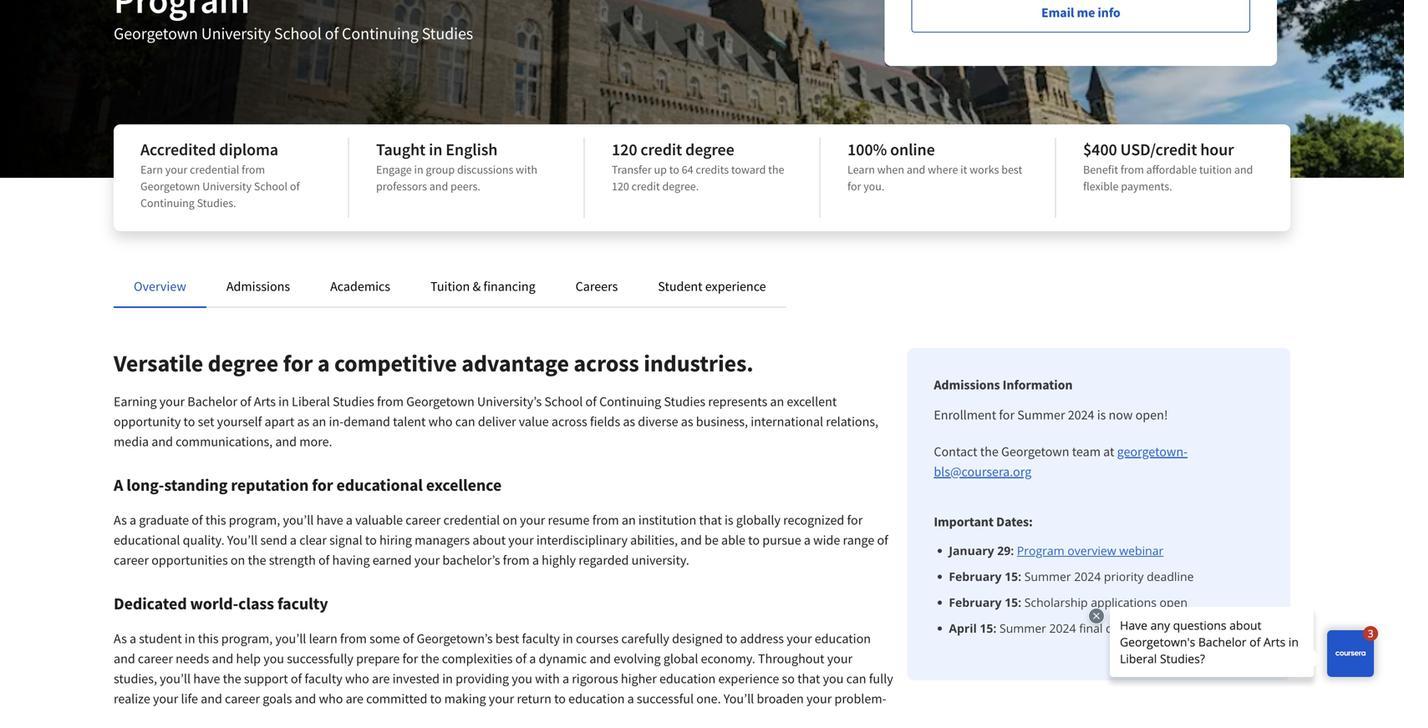 Task type: vqa. For each thing, say whether or not it's contained in the screenshot.
the in- within the See how employees at top companies are mastering in-demand skills
no



Task type: describe. For each thing, give the bounding box(es) containing it.
continuing inside the "accredited diploma earn your credential from georgetown university school of continuing studies."
[[140, 196, 195, 211]]

throughout
[[758, 651, 825, 668]]

toward
[[731, 162, 766, 177]]

your left resume
[[520, 512, 545, 529]]

educational inside as a graduate of this program, you'll have a valuable career credential on your resume from an institution that is globally recognized for educational quality. you'll send a clear signal to hiring managers about your interdisciplinary abilities, and be able to pursue a wide range of career opportunities on the strength of having earned your bachelor's from a highly regarded university.
[[114, 532, 180, 549]]

admissions for admissions
[[226, 278, 290, 295]]

a left 'student'
[[130, 631, 136, 648]]

globally
[[736, 512, 781, 529]]

from up interdisciplinary
[[592, 512, 619, 529]]

student
[[139, 631, 182, 648]]

student
[[658, 278, 703, 295]]

a left wide
[[804, 532, 811, 549]]

and right goals
[[295, 691, 316, 708]]

credential inside as a graduate of this program, you'll have a valuable career credential on your resume from an institution that is globally recognized for educational quality. you'll send a clear signal to hiring managers about your interdisciplinary abilities, and be able to pursue a wide range of career opportunities on the strength of having earned your bachelor's from a highly regarded university.
[[443, 512, 500, 529]]

deadline for summer 2024 final deadline
[[1106, 621, 1153, 637]]

have inside as a graduate of this program, you'll have a valuable career credential on your resume from an institution that is globally recognized for educational quality. you'll send a clear signal to hiring managers about your interdisciplinary abilities, and be able to pursue a wide range of career opportunities on the strength of having earned your bachelor's from a highly regarded university.
[[316, 512, 343, 529]]

0 vertical spatial school
[[274, 23, 322, 44]]

up
[[654, 162, 667, 177]]

tuition
[[430, 278, 470, 295]]

your right broaden
[[806, 691, 832, 708]]

2 vertical spatial you'll
[[160, 671, 191, 688]]

benefit
[[1083, 162, 1118, 177]]

list containing january 29:
[[941, 542, 1264, 638]]

range
[[843, 532, 874, 549]]

and inside as a graduate of this program, you'll have a valuable career credential on your resume from an institution that is globally recognized for educational quality. you'll send a clear signal to hiring managers about your interdisciplinary abilities, and be able to pursue a wide range of career opportunities on the strength of having earned your bachelor's from a highly regarded university.
[[680, 532, 702, 549]]

advantage
[[462, 349, 569, 378]]

120 credit degree transfer up to 64 credits toward the 120 credit degree.
[[612, 139, 784, 194]]

business,
[[696, 414, 748, 430]]

in up needs
[[185, 631, 195, 648]]

clear
[[299, 532, 327, 549]]

best inside "as a student in this program, you'll learn from some of georgetown's best faculty in courses carefully designed to address your education and career needs and help you successfully prepare for the complexities of a dynamic and evolving global economy. throughout your studies, you'll have the support of faculty who are invested in providing you with a rigorous higher education experience so that you can fully realize your life and career goals and who are committed to making your return to education a successful one. you'll broaden your probl"
[[495, 631, 519, 648]]

reputation
[[231, 475, 309, 496]]

media
[[114, 434, 149, 450]]

1 vertical spatial who
[[345, 671, 369, 688]]

accredited diploma earn your credential from georgetown university school of continuing studies.
[[140, 139, 300, 211]]

group
[[426, 162, 455, 177]]

0 horizontal spatial you
[[263, 651, 284, 668]]

long-
[[126, 475, 164, 496]]

signal
[[329, 532, 362, 549]]

email me info
[[1041, 4, 1121, 21]]

your inside the earning your bachelor of arts in liberal studies from georgetown university's school of continuing studies represents an excellent opportunity to set yourself apart as an in-demand talent who can deliver value across fields as diverse as business, international relations, media and communications, and more.
[[159, 394, 185, 410]]

as a student in this program, you'll learn from some of georgetown's best faculty in courses carefully designed to address your education and career needs and help you successfully prepare for the complexities of a dynamic and evolving global economy. throughout your studies, you'll have the support of faculty who are invested in providing you with a rigorous higher education experience so that you can fully realize your life and career goals and who are committed to making your return to education a successful one. you'll broaden your probl
[[114, 631, 893, 708]]

interdisciplinary
[[536, 532, 628, 549]]

georgetown-
[[1117, 444, 1188, 461]]

in-
[[329, 414, 344, 430]]

from inside the "accredited diploma earn your credential from georgetown university school of continuing studies."
[[242, 162, 265, 177]]

earned
[[373, 552, 412, 569]]

financing
[[483, 278, 535, 295]]

1 vertical spatial credit
[[632, 179, 660, 194]]

pursue
[[762, 532, 801, 549]]

1 horizontal spatial are
[[372, 671, 390, 688]]

courses
[[576, 631, 619, 648]]

this for quality.
[[205, 512, 226, 529]]

apart
[[265, 414, 294, 430]]

and down apart
[[275, 434, 297, 450]]

georgetown inside the "accredited diploma earn your credential from georgetown university school of continuing studies."
[[140, 179, 200, 194]]

2024 for priority
[[1074, 569, 1101, 585]]

a up liberal
[[317, 349, 330, 378]]

1 vertical spatial degree
[[208, 349, 278, 378]]

a down higher
[[627, 691, 634, 708]]

3 list item from the top
[[949, 594, 1264, 612]]

the inside 120 credit degree transfer up to 64 credits toward the 120 credit degree.
[[768, 162, 784, 177]]

communications,
[[176, 434, 273, 450]]

managers
[[415, 532, 470, 549]]

a right send
[[290, 532, 297, 549]]

career up managers
[[406, 512, 441, 529]]

some
[[370, 631, 400, 648]]

represents
[[708, 394, 767, 410]]

2 horizontal spatial you
[[823, 671, 844, 688]]

a left graduate
[[130, 512, 136, 529]]

accredited
[[140, 139, 216, 160]]

0 horizontal spatial education
[[568, 691, 625, 708]]

georgetown's
[[417, 631, 493, 648]]

1 vertical spatial faculty
[[522, 631, 560, 648]]

career down support
[[225, 691, 260, 708]]

a left dynamic
[[529, 651, 536, 668]]

your down providing
[[489, 691, 514, 708]]

open!
[[1135, 407, 1168, 424]]

academics link
[[330, 278, 390, 295]]

and up studies,
[[114, 651, 135, 668]]

1 horizontal spatial studies
[[422, 23, 473, 44]]

liberal
[[292, 394, 330, 410]]

your right about
[[508, 532, 534, 549]]

transfer
[[612, 162, 652, 177]]

so
[[782, 671, 795, 688]]

a up signal
[[346, 512, 353, 529]]

can inside "as a student in this program, you'll learn from some of georgetown's best faculty in courses carefully designed to address your education and career needs and help you successfully prepare for the complexities of a dynamic and evolving global economy. throughout your studies, you'll have the support of faculty who are invested in providing you with a rigorous higher education experience so that you can fully realize your life and career goals and who are committed to making your return to education a successful one. you'll broaden your probl"
[[846, 671, 866, 688]]

student experience
[[658, 278, 766, 295]]

that inside as a graduate of this program, you'll have a valuable career credential on your resume from an institution that is globally recognized for educational quality. you'll send a clear signal to hiring managers about your interdisciplinary abilities, and be able to pursue a wide range of career opportunities on the strength of having earned your bachelor's from a highly regarded university.
[[699, 512, 722, 529]]

the inside as a graduate of this program, you'll have a valuable career credential on your resume from an institution that is globally recognized for educational quality. you'll send a clear signal to hiring managers about your interdisciplinary abilities, and be able to pursue a wide range of career opportunities on the strength of having earned your bachelor's from a highly regarded university.
[[248, 552, 266, 569]]

january
[[949, 543, 994, 559]]

2 vertical spatial who
[[319, 691, 343, 708]]

institution
[[638, 512, 696, 529]]

earning
[[114, 394, 157, 410]]

georgetown- bls@coursera.org link
[[934, 444, 1188, 481]]

is inside as a graduate of this program, you'll have a valuable career credential on your resume from an institution that is globally recognized for educational quality. you'll send a clear signal to hiring managers about your interdisciplinary abilities, and be able to pursue a wide range of career opportunities on the strength of having earned your bachelor's from a highly regarded university.
[[725, 512, 733, 529]]

your up throughout
[[787, 631, 812, 648]]

0 vertical spatial is
[[1097, 407, 1106, 424]]

100%
[[847, 139, 887, 160]]

from inside "as a student in this program, you'll learn from some of georgetown's best faculty in courses carefully designed to address your education and career needs and help you successfully prepare for the complexities of a dynamic and evolving global economy. throughout your studies, you'll have the support of faculty who are invested in providing you with a rigorous higher education experience so that you can fully realize your life and career goals and who are committed to making your return to education a successful one. you'll broaden your probl"
[[340, 631, 367, 648]]

0 vertical spatial continuing
[[342, 23, 418, 44]]

$400 usd/credit hour benefit from affordable tuition and flexible payments.
[[1083, 139, 1253, 194]]

careers link
[[576, 278, 618, 295]]

credential inside the "accredited diploma earn your credential from georgetown university school of continuing studies."
[[190, 162, 239, 177]]

tuition & financing link
[[430, 278, 535, 295]]

earning your bachelor of arts in liberal studies from georgetown university's school of continuing studies represents an excellent opportunity to set yourself apart as an in-demand talent who can deliver value across fields as diverse as business, international relations, media and communications, and more.
[[114, 394, 878, 450]]

15: for summer 2024 final deadline
[[980, 621, 997, 637]]

in left group
[[414, 162, 423, 177]]

list item containing january 29:
[[949, 542, 1264, 560]]

world-
[[190, 594, 238, 615]]

0 vertical spatial across
[[574, 349, 639, 378]]

as for as a graduate of this program, you'll have a valuable career credential on your resume from an institution that is globally recognized for educational quality. you'll send a clear signal to hiring managers about your interdisciplinary abilities, and be able to pursue a wide range of career opportunities on the strength of having earned your bachelor's from a highly regarded university.
[[114, 512, 127, 529]]

the up invested
[[421, 651, 439, 668]]

100% online learn when and where it works best for you.
[[847, 139, 1022, 194]]

scholarship
[[1024, 595, 1088, 611]]

1 vertical spatial an
[[312, 414, 326, 430]]

for inside as a graduate of this program, you'll have a valuable career credential on your resume from an institution that is globally recognized for educational quality. you'll send a clear signal to hiring managers about your interdisciplinary abilities, and be able to pursue a wide range of career opportunities on the strength of having earned your bachelor's from a highly regarded university.
[[847, 512, 863, 529]]

0 vertical spatial educational
[[336, 475, 423, 496]]

studies,
[[114, 671, 157, 688]]

0 vertical spatial university
[[201, 23, 271, 44]]

team
[[1072, 444, 1101, 461]]

to down valuable
[[365, 532, 377, 549]]

list item containing april 15:
[[949, 620, 1264, 638]]

career down 'student'
[[138, 651, 173, 668]]

degree.
[[662, 179, 699, 194]]

rigorous
[[572, 671, 618, 688]]

applications
[[1091, 595, 1157, 611]]

summer for april
[[1000, 621, 1046, 637]]

excellence
[[426, 475, 502, 496]]

georgetown inside the earning your bachelor of arts in liberal studies from georgetown university's school of continuing studies represents an excellent opportunity to set yourself apart as an in-demand talent who can deliver value across fields as diverse as business, international relations, media and communications, and more.
[[406, 394, 474, 410]]

2 horizontal spatial studies
[[664, 394, 705, 410]]

committed
[[366, 691, 427, 708]]

university.
[[632, 552, 689, 569]]

an for across
[[770, 394, 784, 410]]

discussions
[[457, 162, 513, 177]]

to down invested
[[430, 691, 442, 708]]

january 29: program overview webinar
[[949, 543, 1164, 559]]

complexities
[[442, 651, 513, 668]]

student experience link
[[658, 278, 766, 295]]

$400
[[1083, 139, 1117, 160]]

a down dynamic
[[562, 671, 569, 688]]

have inside "as a student in this program, you'll learn from some of georgetown's best faculty in courses carefully designed to address your education and career needs and help you successfully prepare for the complexities of a dynamic and evolving global economy. throughout your studies, you'll have the support of faculty who are invested in providing you with a rigorous higher education experience so that you can fully realize your life and career goals and who are committed to making your return to education a successful one. you'll broaden your probl"
[[193, 671, 220, 688]]

15: for scholarship applications open
[[1005, 595, 1021, 611]]

designed
[[672, 631, 723, 648]]

webinar
[[1119, 543, 1164, 559]]

academics
[[330, 278, 390, 295]]

credits
[[696, 162, 729, 177]]

usd/credit
[[1120, 139, 1197, 160]]

2 as from the left
[[623, 414, 635, 430]]

and inside '100% online learn when and where it works best for you.'
[[907, 162, 925, 177]]

address
[[740, 631, 784, 648]]

at
[[1103, 444, 1114, 461]]

dynamic
[[539, 651, 587, 668]]

help
[[236, 651, 261, 668]]

an for managers
[[622, 512, 636, 529]]

one.
[[696, 691, 721, 708]]

64
[[682, 162, 693, 177]]

can inside the earning your bachelor of arts in liberal studies from georgetown university's school of continuing studies represents an excellent opportunity to set yourself apart as an in-demand talent who can deliver value across fields as diverse as business, international relations, media and communications, and more.
[[455, 414, 475, 430]]

successfully
[[287, 651, 353, 668]]

successful
[[637, 691, 694, 708]]

hour
[[1200, 139, 1234, 160]]

realize
[[114, 691, 150, 708]]

2 vertical spatial faculty
[[305, 671, 342, 688]]

the up the bls@coursera.org
[[980, 444, 999, 461]]

and down courses
[[589, 651, 611, 668]]



Task type: locate. For each thing, give the bounding box(es) containing it.
february
[[949, 569, 1002, 585], [949, 595, 1002, 611]]

0 horizontal spatial is
[[725, 512, 733, 529]]

that inside "as a student in this program, you'll learn from some of georgetown's best faculty in courses carefully designed to address your education and career needs and help you successfully prepare for the complexities of a dynamic and evolving global economy. throughout your studies, you'll have the support of faculty who are invested in providing you with a rigorous higher education experience so that you can fully realize your life and career goals and who are committed to making your return to education a successful one. you'll broaden your probl"
[[797, 671, 820, 688]]

on up about
[[503, 512, 517, 529]]

1 vertical spatial school
[[254, 179, 288, 194]]

class
[[238, 594, 274, 615]]

your inside the "accredited diploma earn your credential from georgetown university school of continuing studies."
[[165, 162, 187, 177]]

1 vertical spatial is
[[725, 512, 733, 529]]

making
[[444, 691, 486, 708]]

for down more.
[[312, 475, 333, 496]]

to down globally
[[748, 532, 760, 549]]

2 horizontal spatial who
[[428, 414, 453, 430]]

15: right april at the right of page
[[980, 621, 997, 637]]

payments.
[[1121, 179, 1172, 194]]

abilities,
[[630, 532, 678, 549]]

program, for help
[[221, 631, 273, 648]]

to up economy.
[[726, 631, 737, 648]]

1 as from the left
[[297, 414, 309, 430]]

1 horizontal spatial you
[[512, 671, 532, 688]]

summer down 'scholarship'
[[1000, 621, 1046, 637]]

0 horizontal spatial that
[[699, 512, 722, 529]]

as right 'diverse'
[[681, 414, 693, 430]]

1 vertical spatial 2024
[[1074, 569, 1101, 585]]

experience inside "as a student in this program, you'll learn from some of georgetown's best faculty in courses carefully designed to address your education and career needs and help you successfully prepare for the complexities of a dynamic and evolving global economy. throughout your studies, you'll have the support of faculty who are invested in providing you with a rigorous higher education experience so that you can fully realize your life and career goals and who are committed to making your return to education a successful one. you'll broaden your probl"
[[718, 671, 779, 688]]

for up invested
[[402, 651, 418, 668]]

1 vertical spatial with
[[535, 671, 560, 688]]

1 vertical spatial you'll
[[275, 631, 306, 648]]

carefully
[[621, 631, 669, 648]]

15:
[[1005, 569, 1021, 585], [1005, 595, 1021, 611], [980, 621, 997, 637]]

2 horizontal spatial education
[[815, 631, 871, 648]]

in up making
[[442, 671, 453, 688]]

1 vertical spatial education
[[659, 671, 716, 688]]

0 vertical spatial 120
[[612, 139, 637, 160]]

prepare
[[356, 651, 400, 668]]

your down accredited
[[165, 162, 187, 177]]

15: for summer 2024 priority deadline
[[1005, 569, 1021, 585]]

the down help
[[223, 671, 241, 688]]

international
[[751, 414, 823, 430]]

0 horizontal spatial studies
[[333, 394, 374, 410]]

with up return
[[535, 671, 560, 688]]

and right the tuition
[[1234, 162, 1253, 177]]

0 vertical spatial you'll
[[283, 512, 314, 529]]

credit
[[641, 139, 682, 160], [632, 179, 660, 194]]

for inside "as a student in this program, you'll learn from some of georgetown's best faculty in courses carefully designed to address your education and career needs and help you successfully prepare for the complexities of a dynamic and evolving global economy. throughout your studies, you'll have the support of faculty who are invested in providing you with a rigorous higher education experience so that you can fully realize your life and career goals and who are committed to making your return to education a successful one. you'll broaden your probl"
[[402, 651, 418, 668]]

0 vertical spatial as
[[114, 512, 127, 529]]

return
[[517, 691, 552, 708]]

as left 'student'
[[114, 631, 127, 648]]

can left deliver
[[455, 414, 475, 430]]

on
[[503, 512, 517, 529], [231, 552, 245, 569]]

and left the be
[[680, 532, 702, 549]]

experience down economy.
[[718, 671, 779, 688]]

you'll up the clear
[[283, 512, 314, 529]]

with inside "as a student in this program, you'll learn from some of georgetown's best faculty in courses carefully designed to address your education and career needs and help you successfully prepare for the complexities of a dynamic and evolving global economy. throughout your studies, you'll have the support of faculty who are invested in providing you with a rigorous higher education experience so that you can fully realize your life and career goals and who are committed to making your return to education a successful one. you'll broaden your probl"
[[535, 671, 560, 688]]

0 vertical spatial 15:
[[1005, 569, 1021, 585]]

and inside the taught in english engage in group discussions with professors and peers.
[[429, 179, 448, 194]]

recognized
[[783, 512, 844, 529]]

with right discussions
[[516, 162, 537, 177]]

to inside the earning your bachelor of arts in liberal studies from georgetown university's school of continuing studies represents an excellent opportunity to set yourself apart as an in-demand talent who can deliver value across fields as diverse as business, international relations, media and communications, and more.
[[183, 414, 195, 430]]

a left highly
[[532, 552, 539, 569]]

support
[[244, 671, 288, 688]]

best right 'works' at the right top of page
[[1001, 162, 1022, 177]]

program, up help
[[221, 631, 273, 648]]

demand
[[344, 414, 390, 430]]

1 february from the top
[[949, 569, 1002, 585]]

education
[[815, 631, 871, 648], [659, 671, 716, 688], [568, 691, 625, 708]]

best inside '100% online learn when and where it works best for you.'
[[1001, 162, 1022, 177]]

0 horizontal spatial you'll
[[227, 532, 258, 549]]

for up range
[[847, 512, 863, 529]]

and down group
[[429, 179, 448, 194]]

&
[[473, 278, 481, 295]]

your
[[165, 162, 187, 177], [159, 394, 185, 410], [520, 512, 545, 529], [508, 532, 534, 549], [414, 552, 440, 569], [787, 631, 812, 648], [827, 651, 853, 668], [153, 691, 178, 708], [489, 691, 514, 708], [806, 691, 832, 708]]

2 list item from the top
[[949, 568, 1264, 586]]

1 list item from the top
[[949, 542, 1264, 560]]

contact the georgetown team at
[[934, 444, 1117, 461]]

an up 'international'
[[770, 394, 784, 410]]

faculty up dynamic
[[522, 631, 560, 648]]

and left help
[[212, 651, 233, 668]]

0 vertical spatial an
[[770, 394, 784, 410]]

1 vertical spatial best
[[495, 631, 519, 648]]

from down about
[[503, 552, 530, 569]]

1 horizontal spatial you'll
[[724, 691, 754, 708]]

2 as from the top
[[114, 631, 127, 648]]

1 horizontal spatial education
[[659, 671, 716, 688]]

in up group
[[429, 139, 442, 160]]

1 horizontal spatial an
[[622, 512, 636, 529]]

who down prepare
[[345, 671, 369, 688]]

2 vertical spatial continuing
[[599, 394, 661, 410]]

deadline down applications
[[1106, 621, 1153, 637]]

fields
[[590, 414, 620, 430]]

this up 'quality.'
[[205, 512, 226, 529]]

list item up priority
[[949, 542, 1264, 560]]

you'll inside as a graduate of this program, you'll have a valuable career credential on your resume from an institution that is globally recognized for educational quality. you'll send a clear signal to hiring managers about your interdisciplinary abilities, and be able to pursue a wide range of career opportunities on the strength of having earned your bachelor's from a highly regarded university.
[[283, 512, 314, 529]]

life
[[181, 691, 198, 708]]

4 list item from the top
[[949, 620, 1264, 638]]

list item up final
[[949, 594, 1264, 612]]

2 120 from the top
[[612, 179, 629, 194]]

dedicated
[[114, 594, 187, 615]]

continuing inside the earning your bachelor of arts in liberal studies from georgetown university's school of continuing studies represents an excellent opportunity to set yourself apart as an in-demand talent who can deliver value across fields as diverse as business, international relations, media and communications, and more.
[[599, 394, 661, 410]]

georgetown university school of continuing studies
[[114, 23, 473, 44]]

me
[[1077, 4, 1095, 21]]

1 vertical spatial are
[[346, 691, 364, 708]]

0 vertical spatial february
[[949, 569, 1002, 585]]

and
[[907, 162, 925, 177], [1234, 162, 1253, 177], [429, 179, 448, 194], [152, 434, 173, 450], [275, 434, 297, 450], [680, 532, 702, 549], [114, 651, 135, 668], [212, 651, 233, 668], [589, 651, 611, 668], [201, 691, 222, 708], [295, 691, 316, 708]]

you'll left learn
[[275, 631, 306, 648]]

across
[[574, 349, 639, 378], [552, 414, 587, 430]]

0 vertical spatial have
[[316, 512, 343, 529]]

are down prepare
[[372, 671, 390, 688]]

for up liberal
[[283, 349, 313, 378]]

1 horizontal spatial can
[[846, 671, 866, 688]]

degree inside 120 credit degree transfer up to 64 credits toward the 120 credit degree.
[[685, 139, 734, 160]]

english
[[446, 139, 498, 160]]

it
[[960, 162, 967, 177]]

for down admissions information
[[999, 407, 1015, 424]]

contact
[[934, 444, 977, 461]]

0 horizontal spatial on
[[231, 552, 245, 569]]

is up the able
[[725, 512, 733, 529]]

1 horizontal spatial credential
[[443, 512, 500, 529]]

list
[[941, 542, 1264, 638]]

that up the be
[[699, 512, 722, 529]]

peers.
[[451, 179, 480, 194]]

february for february 15: summer 2024 priority deadline
[[949, 569, 1002, 585]]

education down rigorous
[[568, 691, 625, 708]]

0 horizontal spatial as
[[297, 414, 309, 430]]

the down send
[[248, 552, 266, 569]]

0 vertical spatial 2024
[[1068, 407, 1094, 424]]

educational
[[336, 475, 423, 496], [114, 532, 180, 549]]

you'll right one.
[[724, 691, 754, 708]]

school inside the earning your bachelor of arts in liberal studies from georgetown university's school of continuing studies represents an excellent opportunity to set yourself apart as an in-demand talent who can deliver value across fields as diverse as business, international relations, media and communications, and more.
[[544, 394, 583, 410]]

february down january
[[949, 569, 1002, 585]]

deliver
[[478, 414, 516, 430]]

faculty up learn
[[277, 594, 328, 615]]

from inside the earning your bachelor of arts in liberal studies from georgetown university's school of continuing studies represents an excellent opportunity to set yourself apart as an in-demand talent who can deliver value across fields as diverse as business, international relations, media and communications, and more.
[[377, 394, 404, 410]]

1 vertical spatial can
[[846, 671, 866, 688]]

1 vertical spatial university
[[202, 179, 252, 194]]

you'll for clear
[[283, 512, 314, 529]]

who inside the earning your bachelor of arts in liberal studies from georgetown university's school of continuing studies represents an excellent opportunity to set yourself apart as an in-demand talent who can deliver value across fields as diverse as business, international relations, media and communications, and more.
[[428, 414, 453, 430]]

your down managers
[[414, 552, 440, 569]]

1 as from the top
[[114, 512, 127, 529]]

2 february from the top
[[949, 595, 1002, 611]]

as
[[114, 512, 127, 529], [114, 631, 127, 648]]

your left life
[[153, 691, 178, 708]]

overview
[[1068, 543, 1116, 559]]

120 down transfer at the top of the page
[[612, 179, 629, 194]]

of
[[325, 23, 339, 44], [290, 179, 300, 194], [240, 394, 251, 410], [585, 394, 597, 410], [192, 512, 203, 529], [877, 532, 888, 549], [318, 552, 330, 569], [403, 631, 414, 648], [515, 651, 527, 668], [291, 671, 302, 688]]

as inside "as a student in this program, you'll learn from some of georgetown's best faculty in courses carefully designed to address your education and career needs and help you successfully prepare for the complexities of a dynamic and evolving global economy. throughout your studies, you'll have the support of faculty who are invested in providing you with a rigorous higher education experience so that you can fully realize your life and career goals and who are committed to making your return to education a successful one. you'll broaden your probl"
[[114, 631, 127, 648]]

0 horizontal spatial admissions
[[226, 278, 290, 295]]

0 vertical spatial you'll
[[227, 532, 258, 549]]

and inside the $400 usd/credit hour benefit from affordable tuition and flexible payments.
[[1234, 162, 1253, 177]]

from up talent on the bottom of the page
[[377, 394, 404, 410]]

2 vertical spatial education
[[568, 691, 625, 708]]

your right throughout
[[827, 651, 853, 668]]

more.
[[299, 434, 332, 450]]

2 horizontal spatial continuing
[[599, 394, 661, 410]]

school inside the "accredited diploma earn your credential from georgetown university school of continuing studies."
[[254, 179, 288, 194]]

program
[[1017, 543, 1064, 559]]

1 vertical spatial admissions
[[934, 377, 1000, 394]]

degree up arts
[[208, 349, 278, 378]]

you'll for successfully
[[275, 631, 306, 648]]

1 horizontal spatial educational
[[336, 475, 423, 496]]

an up abilities,
[[622, 512, 636, 529]]

providing
[[456, 671, 509, 688]]

0 vertical spatial credential
[[190, 162, 239, 177]]

1 vertical spatial that
[[797, 671, 820, 688]]

as a graduate of this program, you'll have a valuable career credential on your resume from an institution that is globally recognized for educational quality. you'll send a clear signal to hiring managers about your interdisciplinary abilities, and be able to pursue a wide range of career opportunities on the strength of having earned your bachelor's from a highly regarded university.
[[114, 512, 888, 569]]

1 120 from the top
[[612, 139, 637, 160]]

1 vertical spatial on
[[231, 552, 245, 569]]

you'll inside "as a student in this program, you'll learn from some of georgetown's best faculty in courses carefully designed to address your education and career needs and help you successfully prepare for the complexities of a dynamic and evolving global economy. throughout your studies, you'll have the support of faculty who are invested in providing you with a rigorous higher education experience so that you can fully realize your life and career goals and who are committed to making your return to education a successful one. you'll broaden your probl"
[[724, 691, 754, 708]]

best up the complexities
[[495, 631, 519, 648]]

0 vertical spatial faculty
[[277, 594, 328, 615]]

with inside the taught in english engage in group discussions with professors and peers.
[[516, 162, 537, 177]]

for inside '100% online learn when and where it works best for you.'
[[847, 179, 861, 194]]

from inside the $400 usd/credit hour benefit from affordable tuition and flexible payments.
[[1121, 162, 1144, 177]]

bachelor's
[[442, 552, 500, 569]]

highly
[[542, 552, 576, 569]]

deadline for summer 2024 priority deadline
[[1147, 569, 1194, 585]]

information
[[1003, 377, 1073, 394]]

deadline up open
[[1147, 569, 1194, 585]]

february for february 15: scholarship applications open
[[949, 595, 1002, 611]]

you.
[[864, 179, 885, 194]]

0 vertical spatial on
[[503, 512, 517, 529]]

1 vertical spatial continuing
[[140, 196, 195, 211]]

education down global
[[659, 671, 716, 688]]

is
[[1097, 407, 1106, 424], [725, 512, 733, 529]]

120 up transfer at the top of the page
[[612, 139, 637, 160]]

1 vertical spatial you'll
[[724, 691, 754, 708]]

overview
[[134, 278, 186, 295]]

in up dynamic
[[563, 631, 573, 648]]

from right learn
[[340, 631, 367, 648]]

opportunities
[[151, 552, 228, 569]]

admissions for admissions information
[[934, 377, 1000, 394]]

to right return
[[554, 691, 566, 708]]

industries.
[[644, 349, 754, 378]]

0 vertical spatial education
[[815, 631, 871, 648]]

and right life
[[201, 691, 222, 708]]

0 vertical spatial who
[[428, 414, 453, 430]]

list item
[[949, 542, 1264, 560], [949, 568, 1264, 586], [949, 594, 1264, 612], [949, 620, 1264, 638]]

1 horizontal spatial best
[[1001, 162, 1022, 177]]

0 horizontal spatial degree
[[208, 349, 278, 378]]

versatile
[[114, 349, 203, 378]]

to left 64
[[669, 162, 679, 177]]

info
[[1098, 4, 1121, 21]]

to inside 120 credit degree transfer up to 64 credits toward the 120 credit degree.
[[669, 162, 679, 177]]

1 vertical spatial experience
[[718, 671, 779, 688]]

1 horizontal spatial that
[[797, 671, 820, 688]]

from up payments.
[[1121, 162, 1144, 177]]

2024 for is
[[1068, 407, 1094, 424]]

evolving
[[614, 651, 661, 668]]

priority
[[1104, 569, 1144, 585]]

1 horizontal spatial is
[[1097, 407, 1106, 424]]

0 vertical spatial program,
[[229, 512, 280, 529]]

experience right student
[[705, 278, 766, 295]]

1 vertical spatial credential
[[443, 512, 500, 529]]

1 horizontal spatial continuing
[[342, 23, 418, 44]]

0 horizontal spatial an
[[312, 414, 326, 430]]

as
[[297, 414, 309, 430], [623, 414, 635, 430], [681, 414, 693, 430]]

university inside the "accredited diploma earn your credential from georgetown university school of continuing studies."
[[202, 179, 252, 194]]

15: down 29:
[[1005, 569, 1021, 585]]

an inside as a graduate of this program, you'll have a valuable career credential on your resume from an institution that is globally recognized for educational quality. you'll send a clear signal to hiring managers about your interdisciplinary abilities, and be able to pursue a wide range of career opportunities on the strength of having earned your bachelor's from a highly regarded university.
[[622, 512, 636, 529]]

across right value
[[552, 414, 587, 430]]

0 vertical spatial deadline
[[1147, 569, 1194, 585]]

needs
[[176, 651, 209, 668]]

1 vertical spatial 120
[[612, 179, 629, 194]]

you up support
[[263, 651, 284, 668]]

1 vertical spatial program,
[[221, 631, 273, 648]]

2 vertical spatial summer
[[1000, 621, 1046, 637]]

an left in-
[[312, 414, 326, 430]]

from down diploma
[[242, 162, 265, 177]]

education up throughout
[[815, 631, 871, 648]]

opportunity
[[114, 414, 181, 430]]

about
[[473, 532, 506, 549]]

able
[[721, 532, 745, 549]]

0 horizontal spatial best
[[495, 631, 519, 648]]

who down successfully
[[319, 691, 343, 708]]

as for as a student in this program, you'll learn from some of georgetown's best faculty in courses carefully designed to address your education and career needs and help you successfully prepare for the complexities of a dynamic and evolving global economy. throughout your studies, you'll have the support of faculty who are invested in providing you with a rigorous higher education experience so that you can fully realize your life and career goals and who are committed to making your return to education a successful one. you'll broaden your probl
[[114, 631, 127, 648]]

1 vertical spatial have
[[193, 671, 220, 688]]

1 horizontal spatial as
[[623, 414, 635, 430]]

summer for enrollment
[[1017, 407, 1065, 424]]

2 vertical spatial 15:
[[980, 621, 997, 637]]

0 vertical spatial experience
[[705, 278, 766, 295]]

you'll inside as a graduate of this program, you'll have a valuable career credential on your resume from an institution that is globally recognized for educational quality. you'll send a clear signal to hiring managers about your interdisciplinary abilities, and be able to pursue a wide range of career opportunities on the strength of having earned your bachelor's from a highly regarded university.
[[227, 532, 258, 549]]

the right toward
[[768, 162, 784, 177]]

online
[[890, 139, 935, 160]]

admissions link
[[226, 278, 290, 295]]

a
[[114, 475, 123, 496]]

in inside the earning your bachelor of arts in liberal studies from georgetown university's school of continuing studies represents an excellent opportunity to set yourself apart as an in-demand talent who can deliver value across fields as diverse as business, international relations, media and communications, and more.
[[278, 394, 289, 410]]

career up dedicated
[[114, 552, 149, 569]]

summer
[[1017, 407, 1065, 424], [1024, 569, 1071, 585], [1000, 621, 1046, 637]]

list item down applications
[[949, 620, 1264, 638]]

0 vertical spatial summer
[[1017, 407, 1065, 424]]

this inside as a graduate of this program, you'll have a valuable career credential on your resume from an institution that is globally recognized for educational quality. you'll send a clear signal to hiring managers about your interdisciplinary abilities, and be able to pursue a wide range of career opportunities on the strength of having earned your bachelor's from a highly regarded university.
[[205, 512, 226, 529]]

credit up up
[[641, 139, 682, 160]]

1 horizontal spatial who
[[345, 671, 369, 688]]

0 vertical spatial degree
[[685, 139, 734, 160]]

0 vertical spatial can
[[455, 414, 475, 430]]

summer for february
[[1024, 569, 1071, 585]]

studies.
[[197, 196, 236, 211]]

3 as from the left
[[681, 414, 693, 430]]

you right so
[[823, 671, 844, 688]]

of inside the "accredited diploma earn your credential from georgetown university school of continuing studies."
[[290, 179, 300, 194]]

across inside the earning your bachelor of arts in liberal studies from georgetown university's school of continuing studies represents an excellent opportunity to set yourself apart as an in-demand talent who can deliver value across fields as diverse as business, international relations, media and communications, and more.
[[552, 414, 587, 430]]

engage
[[376, 162, 412, 177]]

0 vertical spatial admissions
[[226, 278, 290, 295]]

to left set
[[183, 414, 195, 430]]

2 vertical spatial school
[[544, 394, 583, 410]]

you'll left send
[[227, 532, 258, 549]]

relations,
[[826, 414, 878, 430]]

0 vertical spatial this
[[205, 512, 226, 529]]

0 horizontal spatial educational
[[114, 532, 180, 549]]

program, for send
[[229, 512, 280, 529]]

1 vertical spatial educational
[[114, 532, 180, 549]]

resume
[[548, 512, 590, 529]]

open
[[1160, 595, 1188, 611]]

2024 for final
[[1049, 621, 1076, 637]]

program, inside "as a student in this program, you'll learn from some of georgetown's best faculty in courses carefully designed to address your education and career needs and help you successfully prepare for the complexities of a dynamic and evolving global economy. throughout your studies, you'll have the support of faculty who are invested in providing you with a rigorous higher education experience so that you can fully realize your life and career goals and who are committed to making your return to education a successful one. you'll broaden your probl"
[[221, 631, 273, 648]]

summer down program
[[1024, 569, 1071, 585]]

faculty down successfully
[[305, 671, 342, 688]]

program, inside as a graduate of this program, you'll have a valuable career credential on your resume from an institution that is globally recognized for educational quality. you'll send a clear signal to hiring managers about your interdisciplinary abilities, and be able to pursue a wide range of career opportunities on the strength of having earned your bachelor's from a highly regarded university.
[[229, 512, 280, 529]]

school
[[274, 23, 322, 44], [254, 179, 288, 194], [544, 394, 583, 410]]

1 vertical spatial as
[[114, 631, 127, 648]]

1 horizontal spatial admissions
[[934, 377, 1000, 394]]

can left fully on the right
[[846, 671, 866, 688]]

career
[[406, 512, 441, 529], [114, 552, 149, 569], [138, 651, 173, 668], [225, 691, 260, 708]]

have down needs
[[193, 671, 220, 688]]

deadline
[[1147, 569, 1194, 585], [1106, 621, 1153, 637]]

0 horizontal spatial are
[[346, 691, 364, 708]]

0 horizontal spatial continuing
[[140, 196, 195, 211]]

0 vertical spatial are
[[372, 671, 390, 688]]

1 vertical spatial this
[[198, 631, 219, 648]]

as inside as a graduate of this program, you'll have a valuable career credential on your resume from an institution that is globally recognized for educational quality. you'll send a clear signal to hiring managers about your interdisciplinary abilities, and be able to pursue a wide range of career opportunities on the strength of having earned your bachelor's from a highly regarded university.
[[114, 512, 127, 529]]

this for needs
[[198, 631, 219, 648]]

0 horizontal spatial can
[[455, 414, 475, 430]]

0 vertical spatial best
[[1001, 162, 1022, 177]]

competitive
[[334, 349, 457, 378]]

who right talent on the bottom of the page
[[428, 414, 453, 430]]

you'll up life
[[160, 671, 191, 688]]

credential up studies.
[[190, 162, 239, 177]]

1 horizontal spatial have
[[316, 512, 343, 529]]

0 vertical spatial credit
[[641, 139, 682, 160]]

continuing
[[342, 23, 418, 44], [140, 196, 195, 211], [599, 394, 661, 410]]

versatile degree for a competitive advantage across industries.
[[114, 349, 754, 378]]

this inside "as a student in this program, you'll learn from some of georgetown's best faculty in courses carefully designed to address your education and career needs and help you successfully prepare for the complexities of a dynamic and evolving global economy. throughout your studies, you'll have the support of faculty who are invested in providing you with a rigorous higher education experience so that you can fully realize your life and career goals and who are committed to making your return to education a successful one. you'll broaden your probl"
[[198, 631, 219, 648]]

2 vertical spatial an
[[622, 512, 636, 529]]

and down 'opportunity' at left
[[152, 434, 173, 450]]

you up return
[[512, 671, 532, 688]]



